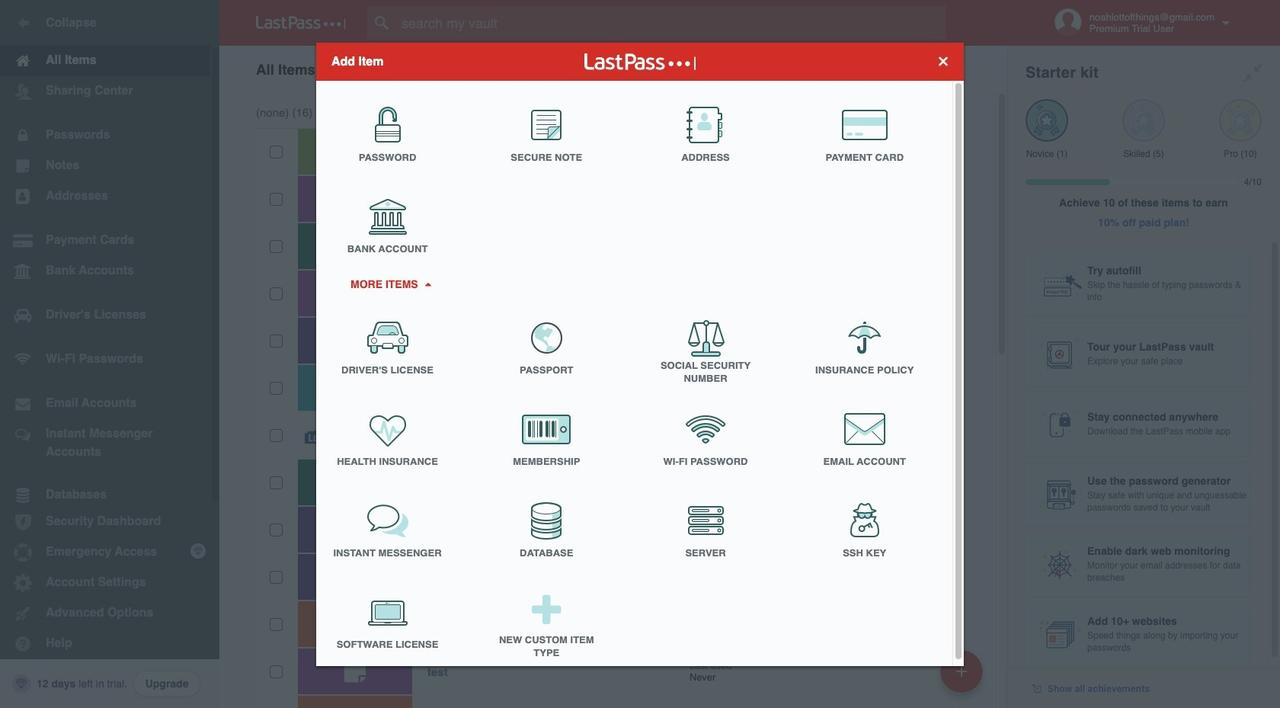 Task type: locate. For each thing, give the bounding box(es) containing it.
new item navigation
[[935, 646, 993, 708]]

dialog
[[316, 42, 964, 671]]

search my vault text field
[[367, 6, 977, 40]]

vault options navigation
[[220, 46, 1008, 91]]

caret right image
[[422, 282, 433, 286]]

lastpass image
[[256, 16, 346, 30]]

new item image
[[957, 666, 967, 677]]



Task type: vqa. For each thing, say whether or not it's contained in the screenshot.
text field
no



Task type: describe. For each thing, give the bounding box(es) containing it.
main navigation navigation
[[0, 0, 220, 708]]

Search search field
[[367, 6, 977, 40]]



